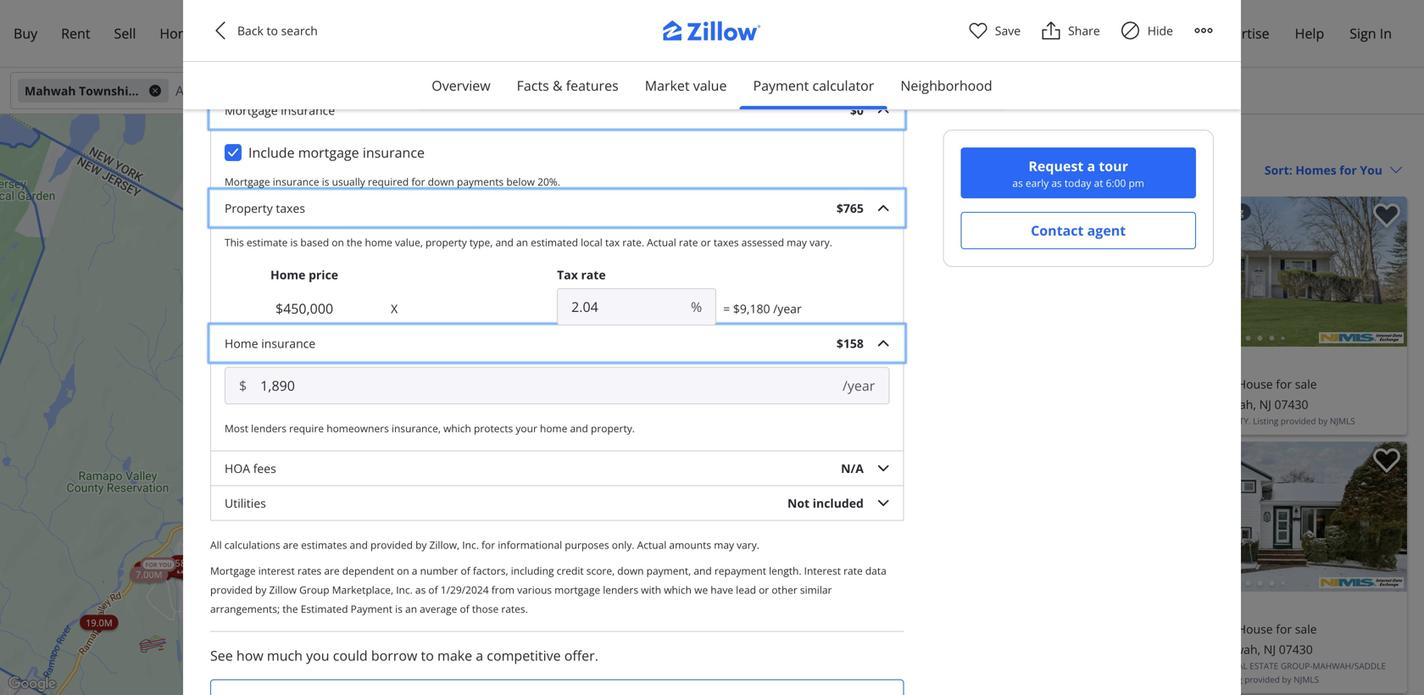 Task type: describe. For each thing, give the bounding box(es) containing it.
450k link
[[377, 389, 417, 412]]

rates for interest
[[298, 564, 322, 578]]

keyboard
[[467, 685, 503, 695]]

1 horizontal spatial njmls
[[1294, 674, 1319, 686]]

0 vertical spatial vary.
[[810, 235, 832, 249]]

439k link
[[461, 512, 494, 528]]

real
[[1228, 660, 1248, 672]]

- house for sale for 22 alexandra ct, mahwah, nj 07430
[[1231, 621, 1317, 637]]

all calculations are estimates and provided by zillow, inc. for informational purposes only. actual amounts may vary.
[[210, 538, 760, 552]]

tour for 3d tour
[[199, 559, 215, 567]]

market value
[[645, 76, 727, 95]]

provided inside . listing provided by njmls
[[840, 674, 875, 686]]

map region
[[0, 78, 895, 695]]

overview
[[432, 76, 491, 95]]

price
[[309, 267, 338, 283]]

house for 21 bayberry dr, mahwah, nj 07430
[[1238, 376, 1273, 392]]

homeowners
[[327, 421, 389, 435]]

1 vertical spatial actual
[[637, 538, 667, 552]]

ct, for aspen
[[860, 396, 874, 412]]

value,
[[395, 235, 423, 249]]

a right make
[[476, 646, 483, 665]]

3d tour
[[189, 559, 215, 567]]

505k link
[[310, 534, 344, 549]]

back
[[237, 22, 264, 39]]

main content containing mahwah township nj real estate & homes for sale
[[789, 114, 1424, 695]]

insurance,
[[392, 421, 441, 435]]

0 horizontal spatial are
[[283, 538, 298, 552]]

by left the zillow,
[[416, 538, 427, 552]]

property
[[426, 235, 467, 249]]

from
[[492, 583, 515, 597]]

see how much you could borrow to make a competitive offer.
[[210, 646, 599, 665]]

assessed
[[742, 235, 784, 249]]

$450,000
[[276, 299, 333, 317]]

the inside from various mortgage lenders with which we have lead or other similar arrangements; the estimated payment is an average of those rates.
[[283, 602, 298, 616]]

2 bds from the top
[[822, 621, 842, 637]]

$158
[[837, 335, 864, 351]]

not included
[[788, 495, 864, 511]]

07430 for 21 bayberry dr, mahwah, nj 07430
[[1275, 396, 1309, 412]]

mortgage insurance is usually required for down payments below 20%.
[[225, 175, 560, 189]]

chevron left image for property images, use arrow keys to navigate, image 1 of 45 group
[[814, 507, 834, 527]]

1 horizontal spatial listing
[[1217, 674, 1243, 686]]

9
[[812, 396, 819, 412]]

. inside . listing provided by njmls
[[1087, 660, 1089, 672]]

% text field
[[557, 288, 677, 325]]

10 farmstead rd, mahwah, nj 07430 image
[[805, 442, 1103, 592]]

property images, use arrow keys to navigate, image 1 of 39 group
[[1110, 442, 1407, 596]]

a left map
[[740, 685, 745, 695]]

chevron down image right n/a
[[877, 462, 890, 475]]

this
[[225, 235, 244, 249]]

sign
[[1350, 24, 1377, 42]]

nj for 21
[[1260, 396, 1272, 412]]

see current rates link
[[225, 45, 354, 92]]

which for we
[[664, 583, 692, 597]]

0 horizontal spatial lenders
[[251, 421, 287, 435]]

rate inside the mortgage interest rates are dependent on a number of factors, including credit score, down payment, and repayment length. interest rate data provided by zillow group marketplace, inc. as of
[[844, 564, 863, 578]]

report a map error
[[713, 685, 783, 695]]

marketplace,
[[332, 583, 393, 597]]

chevron up image for include mortgage insurance
[[877, 104, 890, 116]]

are inside the mortgage interest rates are dependent on a number of factors, including credit score, down payment, and repayment length. interest rate data provided by zillow group marketplace, inc. as of
[[324, 564, 340, 578]]

0 vertical spatial actual
[[647, 235, 676, 249]]

this estimate is based on the home value, property type, and an estimated local tax rate. actual rate or taxes assessed may vary.
[[225, 235, 832, 249]]

zillow
[[269, 583, 297, 597]]

6 bds
[[812, 621, 842, 637]]

ct, for alexandra
[[1192, 641, 1207, 658]]

features
[[566, 76, 619, 95]]

sale
[[1191, 131, 1225, 154]]

williams for aspen
[[843, 415, 882, 427]]

1 vertical spatial 399k link
[[300, 590, 334, 605]]

most
[[225, 421, 248, 435]]

most lenders require homeowners insurance, which protects your home and property.
[[225, 421, 635, 435]]

and left property.
[[570, 421, 588, 435]]

2 vertical spatial .
[[1213, 674, 1215, 686]]

505k
[[316, 535, 338, 548]]

estimated
[[301, 602, 348, 616]]

is inside from various mortgage lenders with which we have lead or other similar arrangements; the estimated payment is an average of those rates.
[[395, 602, 403, 616]]

by down group- at the right of page
[[1282, 674, 1292, 686]]

and right type,
[[496, 235, 514, 249]]

keller for bayberry
[[1117, 415, 1145, 427]]

1 vertical spatial rate
[[581, 267, 606, 283]]

--
[[898, 621, 906, 637]]

=
[[723, 300, 730, 317]]

bar seating
[[819, 205, 876, 219]]

estate
[[1026, 131, 1077, 154]]

with
[[641, 583, 661, 597]]

a inside request a tour as early as today at 6:00 pm
[[1087, 157, 1096, 175]]

1 listing provided by njmls image from the top
[[1319, 332, 1404, 343]]

those
[[472, 602, 499, 616]]

chevron down image inside filters element
[[448, 84, 461, 98]]

ba for 10 ba
[[872, 621, 886, 637]]

1 horizontal spatial as
[[1013, 176, 1023, 190]]

home for home insurance
[[225, 335, 258, 351]]

inc. inside the mortgage interest rates are dependent on a number of factors, including credit score, down payment, and repayment length. interest rate data provided by zillow group marketplace, inc. as of
[[396, 583, 413, 597]]

help
[[1295, 24, 1325, 42]]

- house for sale for 21 bayberry dr, mahwah, nj 07430
[[1231, 376, 1317, 392]]

0 horizontal spatial /year
[[773, 300, 802, 317]]

home image
[[20, 89, 58, 126]]

to for back
[[267, 22, 278, 39]]

filters element
[[0, 68, 1424, 114]]

real
[[987, 131, 1022, 154]]

2 horizontal spatial as
[[1052, 176, 1062, 190]]

0 horizontal spatial vary.
[[737, 538, 760, 552]]

690k
[[537, 481, 558, 494]]

home price
[[271, 267, 338, 283]]

0 vertical spatial down
[[428, 175, 454, 189]]

0 horizontal spatial njmls
[[889, 674, 915, 686]]

competitive
[[487, 646, 561, 665]]

from various mortgage lenders with which we have lead or other similar arrangements; the estimated payment is an average of those rates.
[[210, 583, 832, 616]]

remove tag image
[[148, 84, 162, 98]]

0 horizontal spatial chevron left image
[[210, 20, 231, 41]]

new 375k
[[294, 585, 325, 605]]

& inside button
[[553, 76, 563, 95]]

tax
[[557, 267, 578, 283]]

chevron right image inside property images, use arrow keys to navigate, image 1 of 50 group
[[1074, 262, 1095, 282]]

insurance for home insurance
[[261, 335, 316, 351]]

2 listing provided by njmls image from the top
[[1319, 577, 1404, 588]]

415k 90k
[[183, 234, 223, 577]]

0 horizontal spatial 399k
[[306, 591, 328, 604]]

0 horizontal spatial . listing provided by njmls
[[812, 660, 1089, 686]]

mortgage for mortgage insurance
[[225, 102, 278, 118]]

purposes
[[565, 538, 609, 552]]

chevron right image
[[1379, 262, 1399, 282]]

arrangements;
[[210, 602, 280, 616]]

1 horizontal spatial may
[[787, 235, 807, 249]]

©2024
[[589, 685, 615, 695]]

2 units
[[189, 563, 218, 575]]

zillow logo image
[[644, 20, 780, 50]]

chevron down image right included
[[877, 497, 890, 509]]

chevron up element
[[211, 0, 903, 92]]

0 horizontal spatial mortgage
[[298, 143, 359, 161]]

save this home image for 22 alexandra ct, mahwah, nj 07430
[[1374, 449, 1401, 473]]

provided inside 21 bayberry dr, mahwah, nj 07430 keller williams valley realty . listing provided by njmls
[[1281, 415, 1316, 427]]

2 vertical spatial to
[[421, 646, 434, 665]]

township for mahwah township nj
[[79, 83, 136, 99]]

save button
[[968, 20, 1021, 41]]

0 horizontal spatial or
[[701, 235, 711, 249]]

heart image
[[968, 20, 988, 41]]

mortgage inside from various mortgage lenders with which we have lead or other similar arrangements; the estimated payment is an average of those rates.
[[555, 583, 600, 597]]

0 horizontal spatial may
[[714, 538, 734, 552]]

various
[[517, 583, 552, 597]]

office
[[1185, 674, 1213, 686]]

main navigation
[[0, 0, 1424, 280]]

0 horizontal spatial chevron right image
[[229, 170, 250, 190]]

1 horizontal spatial an
[[516, 235, 528, 249]]

finder
[[303, 24, 341, 42]]

save this home button for 22 alexandra ct, mahwah, nj 07430
[[1360, 442, 1407, 489]]

chevron right image inside property images, use arrow keys to navigate, image 1 of 39 group
[[1379, 507, 1399, 527]]

manage
[[1086, 24, 1137, 42]]

3d for 3d tour
[[189, 559, 197, 567]]

hide image
[[1121, 20, 1141, 41]]

informational
[[498, 538, 562, 552]]

5 ba
[[855, 376, 879, 392]]

terms of use
[[654, 685, 703, 695]]

300k
[[277, 420, 299, 433]]

including
[[511, 564, 554, 578]]

regional
[[1141, 674, 1183, 686]]

keller for aspen
[[812, 415, 841, 427]]

mahwah/saddle
[[1313, 660, 1386, 672]]

alexandra
[[1133, 641, 1189, 658]]

849k
[[360, 353, 382, 366]]

4.79m link
[[134, 562, 172, 577]]

provided up dependent
[[371, 538, 413, 552]]

hoa fees
[[225, 460, 276, 476]]

estimate
[[247, 235, 288, 249]]

3d for 3d tour 619k
[[184, 558, 191, 566]]

bayberry
[[1133, 396, 1183, 412]]

save this home image
[[1069, 203, 1096, 228]]

realty for dr,
[[1220, 415, 1249, 427]]

925k
[[157, 563, 179, 576]]

property images, use arrow keys to navigate, image 1 of 50 group
[[805, 197, 1103, 351]]

rates for current
[[310, 60, 340, 77]]

1.68m
[[527, 483, 554, 495]]

0 vertical spatial home
[[365, 235, 392, 249]]

by inside . listing provided by njmls
[[878, 674, 887, 686]]

1 vertical spatial chevron down image
[[1390, 163, 1403, 177]]

neighborhood
[[901, 76, 993, 95]]

of left use at the left bottom
[[679, 685, 687, 695]]

$9,180
[[733, 300, 770, 317]]

christie's
[[1117, 660, 1159, 672]]

21 bayberry dr, mahwah, nj 07430 image
[[1110, 197, 1407, 347]]

facts & features
[[517, 76, 619, 95]]

mortgage for mortgage interest rates are dependent on a number of factors, including credit score, down payment, and repayment length. interest rate data provided by zillow group marketplace, inc. as of
[[210, 564, 256, 578]]

and inside the mortgage interest rates are dependent on a number of factors, including credit score, down payment, and repayment length. interest rate data provided by zillow group marketplace, inc. as of
[[694, 564, 712, 578]]

& inside "main content"
[[1081, 131, 1094, 154]]

368k
[[497, 449, 519, 462]]

1/29/2024
[[441, 583, 489, 597]]

nj for 22
[[1264, 641, 1276, 658]]

have
[[711, 583, 733, 597]]



Task type: locate. For each thing, give the bounding box(es) containing it.
chevron up image for $
[[877, 337, 890, 350]]

payment inside from various mortgage lenders with which we have lead or other similar arrangements; the estimated payment is an average of those rates.
[[351, 602, 393, 616]]

provided down 10
[[840, 674, 875, 686]]

house up 21 bayberry dr, mahwah, nj 07430 link
[[1238, 376, 1273, 392]]

07430 inside 22 alexandra ct, mahwah, nj 07430 link
[[1279, 641, 1313, 658]]

rate right rate.
[[679, 235, 698, 249]]

property images, use arrow keys to navigate, image 1 of 45 group
[[805, 442, 1103, 596]]

estimates
[[301, 538, 347, 552]]

1 bds from the top
[[822, 376, 842, 392]]

ct, inside 9 aspen ct, mahwah, nj 07430 keller williams valley realty
[[860, 396, 874, 412]]

0 vertical spatial 399k
[[418, 360, 440, 372]]

see left current
[[238, 60, 259, 77]]

township inside "main content"
[[881, 131, 959, 154]]

by inside 21 bayberry dr, mahwah, nj 07430 keller williams valley realty . listing provided by njmls
[[1319, 415, 1328, 427]]

1 horizontal spatial mahwah
[[805, 131, 876, 154]]

a up at on the top
[[1087, 157, 1096, 175]]

is
[[322, 175, 329, 189], [290, 235, 298, 249], [395, 602, 403, 616]]

township inside filters element
[[79, 83, 136, 99]]

07430 for 9 aspen ct, mahwah, nj 07430
[[946, 396, 980, 412]]

0 horizontal spatial inc.
[[396, 583, 413, 597]]

of inside from various mortgage lenders with which we have lead or other similar arrangements; the estimated payment is an average of those rates.
[[460, 602, 470, 616]]

insurance down the include
[[273, 175, 319, 189]]

help link
[[1283, 14, 1336, 53]]

property images, use arrow keys to navigate, image 1 of 22 group
[[1110, 197, 1407, 351]]

sqft
[[902, 376, 923, 392]]

which for protects
[[444, 421, 471, 435]]

and up we
[[694, 564, 712, 578]]

lenders inside from various mortgage lenders with which we have lead or other similar arrangements; the estimated payment is an average of those rates.
[[603, 583, 638, 597]]

1 horizontal spatial home
[[540, 421, 568, 435]]

0 horizontal spatial as
[[415, 583, 426, 597]]

you
[[306, 646, 329, 665]]

1 vertical spatial vary.
[[737, 538, 760, 552]]

21
[[1117, 396, 1130, 412]]

require
[[289, 421, 324, 435]]

5
[[855, 376, 862, 392]]

data right "map" at bottom
[[570, 685, 587, 695]]

1 vertical spatial home
[[271, 267, 306, 283]]

provided up arrangements;
[[210, 583, 253, 597]]

for you 7.00m
[[136, 561, 172, 581]]

21 bayberry dr, mahwah, nj 07430 keller williams valley realty . listing provided by njmls
[[1117, 396, 1356, 427]]

is left average
[[395, 602, 403, 616]]

taxes up estimate
[[276, 200, 305, 216]]

save this home button for 9 aspen ct, mahwah, nj 07430
[[1056, 197, 1103, 244]]

for up 21 bayberry dr, mahwah, nj 07430 link
[[1276, 376, 1292, 392]]

repayment
[[715, 564, 766, 578]]

keller inside 21 bayberry dr, mahwah, nj 07430 keller williams valley realty . listing provided by njmls
[[1117, 415, 1145, 427]]

new
[[311, 585, 325, 594]]

- house for sale
[[1231, 376, 1317, 392], [1231, 621, 1317, 637]]

0 vertical spatial &
[[553, 76, 563, 95]]

payment left calculator
[[753, 76, 809, 95]]

see left how
[[210, 646, 233, 665]]

google
[[617, 685, 643, 695]]

mahwah, inside 9 aspen ct, mahwah, nj 07430 keller williams valley realty
[[877, 396, 928, 412]]

1 house from the top
[[1238, 376, 1273, 392]]

0 horizontal spatial listing
[[812, 674, 838, 686]]

chevron down image
[[607, 84, 620, 98], [841, 84, 855, 98], [877, 462, 890, 475], [877, 497, 890, 509]]

may up repayment
[[714, 538, 734, 552]]

1 vertical spatial are
[[324, 564, 340, 578]]

mortgage inside the mortgage interest rates are dependent on a number of factors, including credit score, down payment, and repayment length. interest rate data provided by zillow group marketplace, inc. as of
[[210, 564, 256, 578]]

of up 1/29/2024
[[461, 564, 470, 578]]

home for home loans
[[160, 24, 198, 42]]

0 vertical spatial home
[[160, 24, 198, 42]]

mahwah down buy link
[[25, 83, 76, 99]]

chevron up image right '$0' on the top right of the page
[[877, 104, 890, 116]]

-
[[891, 376, 895, 392], [895, 376, 899, 392], [1231, 376, 1235, 392], [898, 621, 902, 637], [902, 621, 906, 637], [1231, 621, 1235, 637]]

- house for sale up 21 bayberry dr, mahwah, nj 07430 link
[[1231, 376, 1317, 392]]

2 valley from the left
[[1189, 415, 1218, 427]]

2 vertical spatial mortgage
[[210, 564, 256, 578]]

rates inside chevron up element
[[310, 60, 340, 77]]

1 williams from the left
[[843, 415, 882, 427]]

ct, up the international
[[1192, 641, 1207, 658]]

njmls
[[1330, 415, 1356, 427], [889, 674, 915, 686], [1294, 674, 1319, 686]]

1 horizontal spatial data
[[866, 564, 887, 578]]

1 vertical spatial taxes
[[714, 235, 739, 249]]

nj inside 9 aspen ct, mahwah, nj 07430 keller williams valley realty
[[931, 396, 943, 412]]

0 vertical spatial chevron right image
[[229, 170, 250, 190]]

1 horizontal spatial lenders
[[603, 583, 638, 597]]

you
[[159, 561, 172, 569]]

back to search link
[[210, 20, 337, 41]]

payment calculator
[[753, 76, 874, 95]]

1 horizontal spatial the
[[347, 235, 362, 249]]

07430 inside 9 aspen ct, mahwah, nj 07430 keller williams valley realty
[[946, 396, 980, 412]]

mahwah, for aspen
[[877, 396, 928, 412]]

chevron down image left market
[[607, 84, 620, 98]]

mortgage up property
[[225, 175, 270, 189]]

an left average
[[405, 602, 417, 616]]

payments
[[457, 175, 504, 189]]

mortgage down all
[[210, 564, 256, 578]]

1 sale from the top
[[1295, 376, 1317, 392]]

listing down real
[[1217, 674, 1243, 686]]

2 - house for sale from the top
[[1231, 621, 1317, 637]]

mahwah down '$0' on the top right of the page
[[805, 131, 876, 154]]

agent finder link
[[251, 14, 353, 53]]

1 valley from the left
[[884, 415, 913, 427]]

map data ©2024 google
[[551, 685, 643, 695]]

sell link
[[102, 14, 148, 53]]

to right 'back'
[[267, 22, 278, 39]]

$0
[[850, 102, 864, 118]]

see for see current rates
[[238, 60, 259, 77]]

1 vertical spatial or
[[759, 583, 769, 597]]

as down request in the right of the page
[[1052, 176, 1062, 190]]

0 horizontal spatial home
[[365, 235, 392, 249]]

mortgage up include mortgage insurance checkbox
[[225, 102, 278, 118]]

score,
[[587, 564, 615, 578]]

mahwah inside "main content"
[[805, 131, 876, 154]]

0 horizontal spatial data
[[570, 685, 587, 695]]

1 horizontal spatial township
[[881, 131, 959, 154]]

1 save this home image from the top
[[1374, 203, 1401, 228]]

which
[[444, 421, 471, 435], [664, 583, 692, 597]]

2 sale from the top
[[1295, 621, 1317, 637]]

$
[[239, 376, 247, 395]]

by inside the mortgage interest rates are dependent on a number of factors, including credit score, down payment, and repayment length. interest rate data provided by zillow group marketplace, inc. as of
[[255, 583, 267, 597]]

home inside main navigation
[[160, 24, 198, 42]]

chevron right image
[[229, 170, 250, 190], [1074, 262, 1095, 282], [1379, 507, 1399, 527]]

see inside chevron up element
[[238, 60, 259, 77]]

listing inside . listing provided by njmls
[[812, 674, 838, 686]]

williams inside 21 bayberry dr, mahwah, nj 07430 keller williams valley realty . listing provided by njmls
[[1148, 415, 1187, 427]]

play image
[[819, 452, 829, 462]]

0 vertical spatial sale
[[1295, 376, 1317, 392]]

2 williams from the left
[[1148, 415, 1187, 427]]

chevron left image for property images, use arrow keys to navigate, image 1 of 22 group
[[1118, 262, 1139, 282]]

protects
[[474, 421, 513, 435]]

williams down bayberry
[[1148, 415, 1187, 427]]

of up average
[[429, 583, 438, 597]]

19.0m
[[86, 616, 113, 629]]

1 vertical spatial sale
[[1295, 621, 1317, 637]]

1 horizontal spatial 399k link
[[412, 358, 446, 374]]

include mortgage insurance
[[248, 143, 425, 161]]

1 horizontal spatial chevron left image
[[814, 507, 834, 527]]

. down 21 bayberry dr, mahwah, nj 07430 link
[[1249, 415, 1251, 427]]

insurance up mortgage insurance is usually required for down payments below 20%.
[[363, 143, 425, 161]]

chevron up image
[[877, 104, 890, 116], [877, 202, 890, 214], [877, 337, 890, 350]]

or right lead
[[759, 583, 769, 597]]

valley inside 9 aspen ct, mahwah, nj 07430 keller williams valley realty
[[884, 415, 913, 427]]

provided down 21 bayberry dr, mahwah, nj 07430 link
[[1281, 415, 1316, 427]]

1 horizontal spatial taxes
[[714, 235, 739, 249]]

to left make
[[421, 646, 434, 665]]

1 horizontal spatial which
[[664, 583, 692, 597]]

. down the international
[[1213, 674, 1215, 686]]

1 vertical spatial may
[[714, 538, 734, 552]]

chevron left image
[[210, 20, 231, 41], [1118, 262, 1139, 282], [814, 507, 834, 527]]

1 horizontal spatial .
[[1213, 674, 1215, 686]]

advertise link
[[1199, 14, 1282, 53]]

0 vertical spatial the
[[347, 235, 362, 249]]

keyboard shortcuts element
[[467, 684, 541, 695]]

2 keller from the left
[[1117, 415, 1145, 427]]

ba for 5 ba
[[865, 376, 879, 392]]

nj for 9
[[931, 396, 943, 412]]

all
[[210, 538, 222, 552]]

2 house from the top
[[1238, 621, 1273, 637]]

township down neighborhood button
[[881, 131, 959, 154]]

and up dependent
[[350, 538, 368, 552]]

0 vertical spatial listing provided by njmls image
[[1319, 332, 1404, 343]]

manage rentals
[[1086, 24, 1187, 42]]

0 vertical spatial taxes
[[276, 200, 305, 216]]

% text field
[[657, 1, 850, 38]]

1 horizontal spatial is
[[322, 175, 329, 189]]

rentals
[[1140, 24, 1187, 42]]

zillow,
[[429, 538, 460, 552]]

1 vertical spatial lenders
[[603, 583, 638, 597]]

house
[[1238, 376, 1273, 392], [1238, 621, 1273, 637]]

chevron down image up '$0' on the top right of the page
[[841, 84, 855, 98]]

mahwah, inside 21 bayberry dr, mahwah, nj 07430 keller williams valley realty . listing provided by njmls
[[1206, 396, 1256, 412]]

insurance for mortgage insurance
[[281, 102, 335, 118]]

tour inside the 3d tour 619k
[[193, 558, 210, 566]]

listing provided by njmls image
[[1319, 332, 1404, 343], [1319, 577, 1404, 588]]

3d inside the 3d tour 619k
[[184, 558, 191, 566]]

keller
[[812, 415, 841, 427], [1117, 415, 1145, 427]]

1 vertical spatial township
[[881, 131, 959, 154]]

lenders right most
[[251, 421, 287, 435]]

mahwah, up real
[[1210, 641, 1261, 658]]

3 chevron up image from the top
[[877, 337, 890, 350]]

interest
[[258, 564, 295, 578]]

data inside the mortgage interest rates are dependent on a number of factors, including credit score, down payment, and repayment length. interest rate data provided by zillow group marketplace, inc. as of
[[866, 564, 887, 578]]

0 vertical spatial inc.
[[462, 538, 479, 552]]

or inside from various mortgage lenders with which we have lead or other similar arrangements; the estimated payment is an average of those rates.
[[759, 583, 769, 597]]

3d tour link
[[178, 557, 219, 580]]

mahwah, right dr,
[[1206, 396, 1256, 412]]

1 - house for sale from the top
[[1231, 376, 1317, 392]]

a inside the mortgage interest rates are dependent on a number of factors, including credit score, down payment, and repayment length. interest rate data provided by zillow group marketplace, inc. as of
[[412, 564, 418, 578]]

on right based
[[332, 235, 344, 249]]

Include mortgage insurance checkbox
[[225, 144, 242, 161]]

1 horizontal spatial . listing provided by njmls
[[1213, 674, 1319, 686]]

tour for 3d tour 619k
[[193, 558, 210, 566]]

is left usually
[[322, 175, 329, 189]]

2 vertical spatial rate
[[844, 564, 863, 578]]

are up new
[[324, 564, 340, 578]]

valley for dr,
[[1189, 415, 1218, 427]]

2 save this home image from the top
[[1374, 449, 1401, 473]]

mahwah for mahwah township nj real estate & homes for sale
[[805, 131, 876, 154]]

realty inside 21 bayberry dr, mahwah, nj 07430 keller williams valley realty . listing provided by njmls
[[1220, 415, 1249, 427]]

is for usually
[[322, 175, 329, 189]]

1 keller from the left
[[812, 415, 841, 427]]

0 vertical spatial see
[[238, 60, 259, 77]]

payment inside button
[[753, 76, 809, 95]]

as inside the mortgage interest rates are dependent on a number of factors, including credit score, down payment, and repayment length. interest rate data provided by zillow group marketplace, inc. as of
[[415, 583, 426, 597]]

0 vertical spatial may
[[787, 235, 807, 249]]

0 vertical spatial lenders
[[251, 421, 287, 435]]

2 horizontal spatial .
[[1249, 415, 1251, 427]]

may
[[787, 235, 807, 249], [714, 538, 734, 552]]

0 vertical spatial data
[[866, 564, 887, 578]]

mahwah, down '-- sqft'
[[877, 396, 928, 412]]

skip link list tab list
[[418, 62, 1006, 110]]

0 vertical spatial is
[[322, 175, 329, 189]]

1 vertical spatial /year
[[843, 376, 875, 395]]

hide
[[1148, 22, 1173, 39]]

chevron left image inside property images, use arrow keys to navigate, image 1 of 22 group
[[1118, 262, 1139, 282]]

2 realty from the left
[[1220, 415, 1249, 427]]

2 vertical spatial is
[[395, 602, 403, 616]]

insurance for mortgage insurance is usually required for down payments below 20%.
[[273, 175, 319, 189]]

williams inside 9 aspen ct, mahwah, nj 07430 keller williams valley realty
[[843, 415, 882, 427]]

is for based
[[290, 235, 298, 249]]

ba right 10
[[872, 621, 886, 637]]

1 horizontal spatial chevron right image
[[1074, 262, 1095, 282]]

1 chevron up image from the top
[[877, 104, 890, 116]]

0 horizontal spatial on
[[332, 235, 344, 249]]

sign in link
[[1338, 14, 1404, 53]]

1 horizontal spatial payment
[[753, 76, 809, 95]]

by down 21 bayberry dr, mahwah, nj 07430 link
[[1319, 415, 1328, 427]]

x
[[391, 300, 398, 317]]

the down zillow at bottom left
[[283, 602, 298, 616]]

319k
[[395, 424, 417, 437]]

0 vertical spatial chevron up image
[[877, 104, 890, 116]]

on inside the mortgage interest rates are dependent on a number of factors, including credit score, down payment, and repayment length. interest rate data provided by zillow group marketplace, inc. as of
[[397, 564, 409, 578]]

chevron up image right $158
[[877, 337, 890, 350]]

0 vertical spatial 399k link
[[412, 358, 446, 374]]

07430 inside 21 bayberry dr, mahwah, nj 07430 keller williams valley realty . listing provided by njmls
[[1275, 396, 1309, 412]]

sale
[[1295, 376, 1317, 392], [1295, 621, 1317, 637]]

township for mahwah township nj real estate & homes for sale
[[881, 131, 959, 154]]

chevron down image
[[448, 84, 461, 98], [1390, 163, 1403, 177]]

rates
[[310, 60, 340, 77], [298, 564, 322, 578]]

mortgage up usually
[[298, 143, 359, 161]]

1 horizontal spatial keller
[[1117, 415, 1145, 427]]

for up factors, at the left bottom of the page
[[482, 538, 495, 552]]

rates down finder
[[310, 60, 340, 77]]

0 vertical spatial on
[[332, 235, 344, 249]]

are up interest
[[283, 538, 298, 552]]

1 horizontal spatial or
[[759, 583, 769, 597]]

849k link
[[341, 352, 388, 367]]

07430
[[946, 396, 980, 412], [1275, 396, 1309, 412], [1279, 641, 1313, 658]]

mortgage for mortgage insurance is usually required for down payments below 20%.
[[225, 175, 270, 189]]

or left assessed
[[701, 235, 711, 249]]

rate right interest
[[844, 564, 863, 578]]

which down payment,
[[664, 583, 692, 597]]

for right required
[[412, 175, 425, 189]]

vary. down bar
[[810, 235, 832, 249]]

provided down estate
[[1245, 674, 1280, 686]]

chevron left image inside property images, use arrow keys to navigate, image 1 of 45 group
[[814, 507, 834, 527]]

map
[[551, 685, 568, 695]]

insurance down see current rates link
[[281, 102, 335, 118]]

home insurance
[[225, 335, 316, 351]]

actual right only.
[[637, 538, 667, 552]]

sign in
[[1350, 24, 1392, 42]]

home right "your"
[[540, 421, 568, 435]]

1 vertical spatial to
[[1184, 205, 1195, 219]]

-- sqft
[[891, 376, 923, 392]]

in
[[1380, 24, 1392, 42]]

2 horizontal spatial listing
[[1253, 415, 1279, 427]]

0 vertical spatial to
[[267, 22, 278, 39]]

619k
[[178, 565, 200, 578]]

319k link
[[389, 423, 422, 438]]

more image
[[1194, 20, 1214, 41]]

terms
[[654, 685, 677, 695]]

sale for 21 bayberry dr, mahwah, nj 07430
[[1295, 376, 1317, 392]]

. listing provided by njmls
[[812, 660, 1089, 686], [1213, 674, 1319, 686]]

1 vertical spatial chevron up image
[[877, 202, 890, 214]]

factors,
[[473, 564, 508, 578]]

inc. right marketplace,
[[396, 583, 413, 597]]

is left based
[[290, 235, 298, 249]]

below
[[506, 175, 535, 189]]

dependent
[[342, 564, 394, 578]]

lenders down score,
[[603, 583, 638, 597]]

/year text field
[[260, 367, 829, 404]]

provided inside the mortgage interest rates are dependent on a number of factors, including credit score, down payment, and repayment length. interest rate data provided by zillow group marketplace, inc. as of
[[210, 583, 253, 597]]

which inside from various mortgage lenders with which we have lead or other similar arrangements; the estimated payment is an average of those rates.
[[664, 583, 692, 597]]

keyboard shortcuts
[[467, 685, 541, 695]]

valley down dr,
[[1189, 415, 1218, 427]]

bds right the 6
[[822, 621, 842, 637]]

at
[[1094, 176, 1103, 190]]

williams for bayberry
[[1148, 415, 1187, 427]]

an inside from various mortgage lenders with which we have lead or other similar arrangements; the estimated payment is an average of those rates.
[[405, 602, 417, 616]]

1 horizontal spatial see
[[238, 60, 259, 77]]

nj inside filters element
[[139, 83, 153, 99]]

for up 22 alexandra ct, mahwah, nj 07430 link
[[1276, 621, 1292, 637]]

request
[[1029, 157, 1084, 175]]

1 vertical spatial payment
[[351, 602, 393, 616]]

1 horizontal spatial 399k
[[418, 360, 440, 372]]

inc. down 439k link
[[462, 538, 479, 552]]

valley inside 21 bayberry dr, mahwah, nj 07430 keller williams valley realty . listing provided by njmls
[[1189, 415, 1218, 427]]

mahwah, for alexandra
[[1210, 641, 1261, 658]]

mahwah for mahwah township nj
[[25, 83, 76, 99]]

0 horizontal spatial mahwah
[[25, 83, 76, 99]]

0 horizontal spatial &
[[553, 76, 563, 95]]

1 vertical spatial &
[[1081, 131, 1094, 154]]

2 horizontal spatial njmls
[[1330, 415, 1356, 427]]

to for convenient
[[1184, 205, 1195, 219]]

save this home image
[[1374, 203, 1401, 228], [1374, 449, 1401, 473]]

1 vertical spatial home
[[540, 421, 568, 435]]

see for see how much you could borrow to make a competitive offer.
[[210, 646, 233, 665]]

down inside the mortgage interest rates are dependent on a number of factors, including credit score, down payment, and repayment length. interest rate data provided by zillow group marketplace, inc. as of
[[617, 564, 644, 578]]

925k link
[[151, 562, 185, 577]]

2 vertical spatial home
[[225, 335, 258, 351]]

listing provided by njmls image down chevron right image
[[1319, 332, 1404, 343]]

mahwah, for bayberry
[[1206, 396, 1256, 412]]

0 horizontal spatial williams
[[843, 415, 882, 427]]

rates inside the mortgage interest rates are dependent on a number of factors, including credit score, down payment, and repayment length. interest rate data provided by zillow group marketplace, inc. as of
[[298, 564, 322, 578]]

down left payments
[[428, 175, 454, 189]]

22
[[1117, 641, 1130, 658]]

actual right rate.
[[647, 235, 676, 249]]

main content
[[789, 114, 1424, 695]]

realty for ct,
[[915, 415, 944, 427]]

$1,679,000
[[812, 352, 900, 375]]

property.
[[591, 421, 635, 435]]

listing down 21 bayberry dr, mahwah, nj 07430 link
[[1253, 415, 1279, 427]]

google image
[[4, 673, 60, 695]]

home for home price
[[271, 267, 306, 283]]

williams down aspen on the right of page
[[843, 415, 882, 427]]

825k link
[[361, 363, 408, 379]]

0 horizontal spatial payment
[[351, 602, 393, 616]]

bds
[[822, 376, 842, 392], [822, 621, 842, 637]]

chevron left image right not
[[814, 507, 834, 527]]

1 horizontal spatial mortgage
[[555, 583, 600, 597]]

mahwah inside filters element
[[25, 83, 76, 99]]

2 vertical spatial chevron right image
[[1379, 507, 1399, 527]]

realty down 9 aspen ct, mahwah, nj 07430 link
[[915, 415, 944, 427]]

2 units link
[[169, 561, 224, 577]]

0 vertical spatial .
[[1249, 415, 1251, 427]]

0 horizontal spatial taxes
[[276, 200, 305, 216]]

njmls inside 21 bayberry dr, mahwah, nj 07430 keller williams valley realty . listing provided by njmls
[[1330, 415, 1356, 427]]

house up 22 alexandra ct, mahwah, nj 07430 link
[[1238, 621, 1273, 637]]

/year right $9,180
[[773, 300, 802, 317]]

bar
[[819, 205, 837, 219]]

house for 22 alexandra ct, mahwah, nj 07430
[[1238, 621, 1273, 637]]

1 vertical spatial inc.
[[396, 583, 413, 597]]

rate right the tax
[[581, 267, 606, 283]]

19.0m link
[[80, 615, 118, 630]]

save this home image for 21 bayberry dr, mahwah, nj 07430
[[1374, 203, 1401, 228]]

video walkthrough
[[829, 450, 930, 464]]

link
[[438, 455, 484, 478]]

0 horizontal spatial down
[[428, 175, 454, 189]]

keller inside 9 aspen ct, mahwah, nj 07430 keller williams valley realty
[[812, 415, 841, 427]]

3d
[[184, 558, 191, 566], [189, 559, 197, 567]]

the right based
[[347, 235, 362, 249]]

1 horizontal spatial /year
[[843, 376, 875, 395]]

1 horizontal spatial inc.
[[462, 538, 479, 552]]

9 aspen ct, mahwah, nj 07430 image
[[805, 197, 1103, 347]]

nj inside 21 bayberry dr, mahwah, nj 07430 keller williams valley realty . listing provided by njmls
[[1260, 396, 1272, 412]]

valley for ct,
[[884, 415, 913, 427]]

listing inside 21 bayberry dr, mahwah, nj 07430 keller williams valley realty . listing provided by njmls
[[1253, 415, 1279, 427]]

- house for sale up 22 alexandra ct, mahwah, nj 07430 link
[[1231, 621, 1317, 637]]

0 vertical spatial township
[[79, 83, 136, 99]]

1 vertical spatial down
[[617, 564, 644, 578]]

sale for 22 alexandra ct, mahwah, nj 07430
[[1295, 621, 1317, 637]]

2 chevron up image from the top
[[877, 202, 890, 214]]

share image
[[1041, 20, 1062, 41]]

realty inside 9 aspen ct, mahwah, nj 07430 keller williams valley realty
[[915, 415, 944, 427]]

facts & features button
[[503, 62, 632, 109]]

mortgage down the credit
[[555, 583, 600, 597]]

0 horizontal spatial keller
[[812, 415, 841, 427]]

0 vertical spatial mortgage
[[298, 143, 359, 161]]

as left early
[[1013, 176, 1023, 190]]

. inside 21 bayberry dr, mahwah, nj 07430 keller williams valley realty . listing provided by njmls
[[1249, 415, 1251, 427]]

which left protects
[[444, 421, 471, 435]]

1 horizontal spatial vary.
[[810, 235, 832, 249]]

1 vertical spatial an
[[405, 602, 417, 616]]

back to search
[[237, 22, 318, 39]]

home up the $ on the left
[[225, 335, 258, 351]]

data
[[866, 564, 887, 578], [570, 685, 587, 695]]

mahwah township nj
[[25, 83, 153, 99]]

1 horizontal spatial valley
[[1189, 415, 1218, 427]]

similar
[[800, 583, 832, 597]]

1 horizontal spatial rate
[[679, 235, 698, 249]]

22 alexandra ct, mahwah, nj 07430 image
[[1110, 442, 1407, 592]]

rate.
[[623, 235, 644, 249]]

1 realty from the left
[[915, 415, 944, 427]]

township left remove tag icon
[[79, 83, 136, 99]]

home left value,
[[365, 235, 392, 249]]

chevron left image left 'back'
[[210, 20, 231, 41]]

based
[[300, 235, 329, 249]]

ct, down 5 ba
[[860, 396, 874, 412]]

. listing provided by njmls down estate
[[1213, 674, 1319, 686]]

on right dependent
[[397, 564, 409, 578]]

2 horizontal spatial rate
[[844, 564, 863, 578]]

save this home button for 21 bayberry dr, mahwah, nj 07430
[[1360, 197, 1407, 244]]

0 horizontal spatial valley
[[884, 415, 913, 427]]

1 vertical spatial is
[[290, 235, 298, 249]]

chevron up image right seating
[[877, 202, 890, 214]]

market value button
[[631, 62, 741, 109]]

1 vertical spatial data
[[570, 685, 587, 695]]

a left number
[[412, 564, 418, 578]]

realty
[[915, 415, 944, 427], [1220, 415, 1249, 427]]

1 horizontal spatial home
[[225, 335, 258, 351]]



Task type: vqa. For each thing, say whether or not it's contained in the screenshot.
Steps To Sell A House
no



